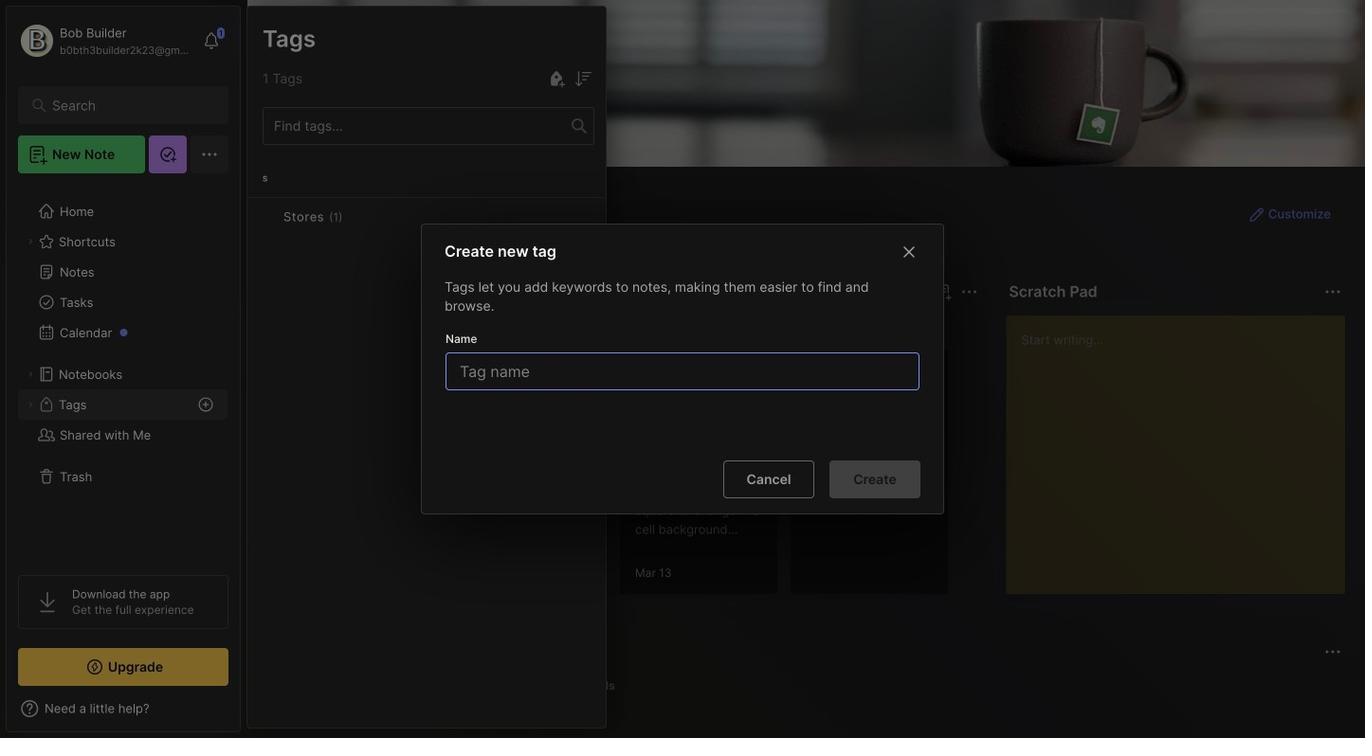Task type: locate. For each thing, give the bounding box(es) containing it.
1 horizontal spatial tab
[[514, 675, 563, 698]]

tree
[[7, 185, 240, 558]]

none search field inside main element
[[52, 94, 203, 117]]

tab list
[[282, 675, 1339, 698]]

main element
[[0, 0, 246, 739]]

row group
[[247, 160, 606, 263], [278, 349, 960, 607]]

tab
[[345, 315, 422, 338], [514, 675, 563, 698], [571, 675, 624, 698]]

Tag name text field
[[458, 354, 911, 390]]

None search field
[[52, 94, 203, 117]]

create new tag image
[[545, 68, 568, 90]]

expand notebooks image
[[25, 369, 36, 380]]



Task type: describe. For each thing, give the bounding box(es) containing it.
Search text field
[[52, 97, 203, 115]]

expand tags image
[[25, 399, 36, 411]]

close image
[[898, 241, 921, 264]]

0 horizontal spatial tab
[[345, 315, 422, 338]]

2 horizontal spatial tab
[[571, 675, 624, 698]]

Start writing… text field
[[1021, 316, 1344, 579]]

1 vertical spatial row group
[[278, 349, 960, 607]]

tree inside main element
[[7, 185, 240, 558]]

Find tags… text field
[[264, 113, 572, 139]]

0 vertical spatial row group
[[247, 160, 606, 263]]



Task type: vqa. For each thing, say whether or not it's contained in the screenshot.
GROUP within tree
no



